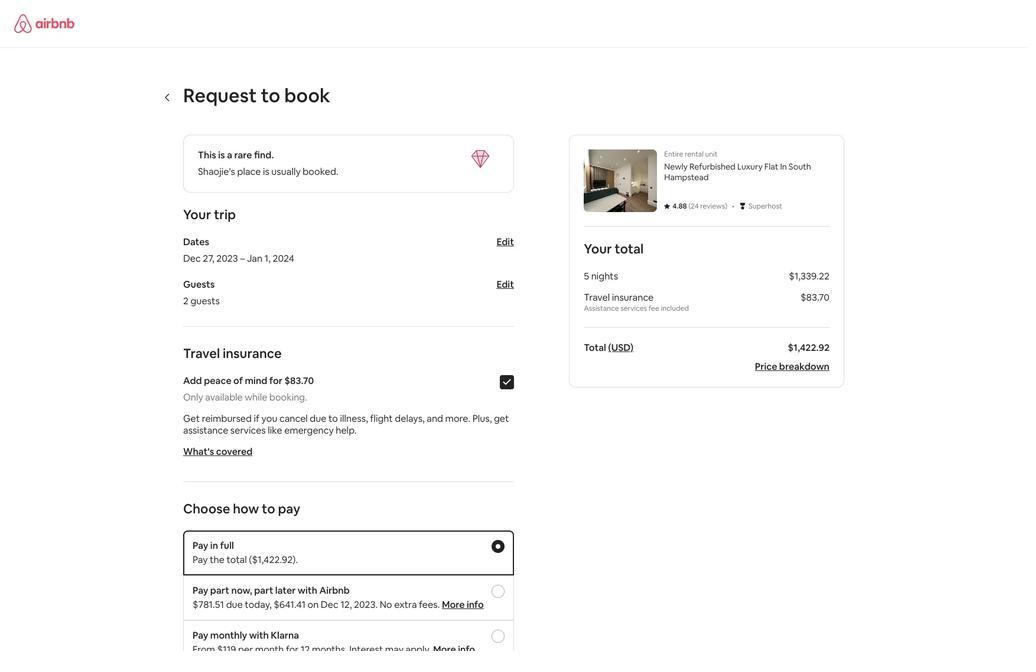 Task type: locate. For each thing, give the bounding box(es) containing it.
is
[[218, 149, 225, 161], [263, 166, 269, 178]]

pay for pay in full pay the total ($1,422.92).
[[193, 540, 208, 552]]

insurance up mind
[[223, 345, 282, 362]]

1 horizontal spatial services
[[621, 304, 647, 313]]

airbnb
[[320, 585, 350, 597]]

0 vertical spatial edit button
[[497, 236, 514, 248]]

0 vertical spatial edit
[[497, 236, 514, 248]]

only
[[183, 391, 203, 404]]

1 horizontal spatial your
[[584, 241, 612, 257]]

0 vertical spatial due
[[310, 413, 327, 425]]

1 horizontal spatial travel
[[584, 291, 610, 304]]

$1,422.92
[[788, 342, 830, 354]]

$641.41
[[274, 599, 306, 611]]

0 vertical spatial total
[[615, 241, 644, 257]]

1 vertical spatial services
[[230, 424, 266, 437]]

0 horizontal spatial your
[[183, 206, 211, 223]]

insurance
[[612, 291, 654, 304], [223, 345, 282, 362]]

0 horizontal spatial services
[[230, 424, 266, 437]]

flight
[[370, 413, 393, 425]]

4.88 ( 24 reviews )
[[673, 202, 728, 211]]

pay left in
[[193, 540, 208, 552]]

pay inside pay part now, part later with airbnb $781.51 due today,  $641.41 on dec 12, 2023. no extra fees. more info
[[193, 585, 208, 597]]

$83.70 down $1,339.22 at the right of the page
[[801, 291, 830, 304]]

(usd) button
[[609, 342, 634, 354]]

0 vertical spatial services
[[621, 304, 647, 313]]

1 horizontal spatial part
[[254, 585, 273, 597]]

of
[[234, 375, 243, 387]]

your
[[183, 206, 211, 223], [584, 241, 612, 257]]

$83.70 up booking.
[[285, 375, 314, 387]]

1 horizontal spatial $83.70
[[801, 291, 830, 304]]

1 pay from the top
[[193, 540, 208, 552]]

1 horizontal spatial is
[[263, 166, 269, 178]]

this
[[198, 149, 216, 161]]

1 vertical spatial due
[[226, 599, 243, 611]]

pay up '$781.51'
[[193, 585, 208, 597]]

dates
[[183, 236, 209, 248]]

$83.70
[[801, 291, 830, 304], [285, 375, 314, 387]]

1 horizontal spatial dec
[[321, 599, 339, 611]]

0 horizontal spatial dec
[[183, 252, 201, 265]]

1,
[[265, 252, 271, 265]]

due
[[310, 413, 327, 425], [226, 599, 243, 611]]

on
[[308, 599, 319, 611]]

4 pay from the top
[[193, 630, 208, 642]]

0 horizontal spatial $83.70
[[285, 375, 314, 387]]

3 pay from the top
[[193, 585, 208, 597]]

1 vertical spatial edit button
[[497, 278, 514, 291]]

booking.
[[270, 391, 307, 404]]

usually
[[272, 166, 301, 178]]

dec
[[183, 252, 201, 265], [321, 599, 339, 611]]

to
[[261, 83, 280, 108], [329, 413, 338, 425], [262, 501, 275, 517]]

no
[[380, 599, 392, 611]]

(usd)
[[609, 342, 634, 354]]

guests
[[191, 295, 220, 307]]

how
[[233, 501, 259, 517]]

0 horizontal spatial travel insurance
[[183, 345, 282, 362]]

dec left the 27,
[[183, 252, 201, 265]]

0 vertical spatial your
[[183, 206, 211, 223]]

1 edit from the top
[[497, 236, 514, 248]]

1 edit button from the top
[[497, 236, 514, 248]]

1 horizontal spatial travel insurance
[[584, 291, 654, 304]]

services left like
[[230, 424, 266, 437]]

travel insurance down nights
[[584, 291, 654, 304]]

for
[[269, 375, 283, 387]]

1 horizontal spatial with
[[298, 585, 318, 597]]

insurance down nights
[[612, 291, 654, 304]]

1 vertical spatial edit
[[497, 278, 514, 291]]

travel down 5 nights
[[584, 291, 610, 304]]

help.
[[336, 424, 357, 437]]

your for your total
[[584, 241, 612, 257]]

due down now,
[[226, 599, 243, 611]]

travel up add on the left bottom of the page
[[183, 345, 220, 362]]

1 vertical spatial insurance
[[223, 345, 282, 362]]

travel insurance up of
[[183, 345, 282, 362]]

pay
[[193, 540, 208, 552], [193, 554, 208, 566], [193, 585, 208, 597], [193, 630, 208, 642]]

travel
[[584, 291, 610, 304], [183, 345, 220, 362]]

1 vertical spatial to
[[329, 413, 338, 425]]

1 vertical spatial dec
[[321, 599, 339, 611]]

your trip
[[183, 206, 236, 223]]

•
[[733, 200, 735, 212]]

2 part from the left
[[254, 585, 273, 597]]

2 edit from the top
[[497, 278, 514, 291]]

0 horizontal spatial is
[[218, 149, 225, 161]]

0 vertical spatial insurance
[[612, 291, 654, 304]]

your up dates
[[183, 206, 211, 223]]

your up 5 nights
[[584, 241, 612, 257]]

choose
[[183, 501, 230, 517]]

services inside get reimbursed if you cancel due to illness, flight delays, and more. plus, get assistance services like emergency help.
[[230, 424, 266, 437]]

your for your trip
[[183, 206, 211, 223]]

0 horizontal spatial with
[[249, 630, 269, 642]]

1 vertical spatial is
[[263, 166, 269, 178]]

entire
[[665, 150, 684, 159]]

1 vertical spatial your
[[584, 241, 612, 257]]

1 vertical spatial $83.70
[[285, 375, 314, 387]]

if
[[254, 413, 260, 425]]

south
[[789, 161, 812, 172]]

total up nights
[[615, 241, 644, 257]]

dec down airbnb
[[321, 599, 339, 611]]

luxury
[[738, 161, 763, 172]]

0 vertical spatial travel insurance
[[584, 291, 654, 304]]

pay monthly with klarna
[[193, 630, 299, 642]]

choose how to pay
[[183, 501, 300, 517]]

0 horizontal spatial total
[[227, 554, 247, 566]]

trip
[[214, 206, 236, 223]]

pay left the
[[193, 554, 208, 566]]

to left the pay on the left
[[262, 501, 275, 517]]

1 horizontal spatial insurance
[[612, 291, 654, 304]]

total down full
[[227, 554, 247, 566]]

while
[[245, 391, 267, 404]]

like
[[268, 424, 282, 437]]

the
[[210, 554, 225, 566]]

due inside get reimbursed if you cancel due to illness, flight delays, and more. plus, get assistance services like emergency help.
[[310, 413, 327, 425]]

rare
[[234, 149, 252, 161]]

due right cancel on the bottom left
[[310, 413, 327, 425]]

0 vertical spatial dec
[[183, 252, 201, 265]]

with up on
[[298, 585, 318, 597]]

($1,422.92).
[[249, 554, 298, 566]]

travel insurance
[[584, 291, 654, 304], [183, 345, 282, 362]]

services left fee
[[621, 304, 647, 313]]

12,
[[341, 599, 352, 611]]

None radio
[[492, 540, 505, 553], [492, 585, 505, 598], [492, 630, 505, 643], [492, 540, 505, 553], [492, 585, 505, 598], [492, 630, 505, 643]]

to left illness,
[[329, 413, 338, 425]]

0 vertical spatial $83.70
[[801, 291, 830, 304]]

info
[[467, 599, 484, 611]]

reviews
[[701, 202, 726, 211]]

in
[[781, 161, 787, 172]]

dec inside pay part now, part later with airbnb $781.51 due today,  $641.41 on dec 12, 2023. no extra fees. more info
[[321, 599, 339, 611]]

part
[[210, 585, 229, 597], [254, 585, 273, 597]]

part up today,
[[254, 585, 273, 597]]

1 vertical spatial with
[[249, 630, 269, 642]]

guests
[[183, 278, 215, 291]]

to left the book
[[261, 83, 280, 108]]

1 horizontal spatial total
[[615, 241, 644, 257]]

5 nights
[[584, 270, 618, 283]]

back image
[[163, 93, 173, 102]]

1 vertical spatial total
[[227, 554, 247, 566]]

0 vertical spatial with
[[298, 585, 318, 597]]

0 vertical spatial travel
[[584, 291, 610, 304]]

1 horizontal spatial due
[[310, 413, 327, 425]]

get
[[494, 413, 509, 425]]

0 horizontal spatial insurance
[[223, 345, 282, 362]]

0 horizontal spatial travel
[[183, 345, 220, 362]]

2023.
[[354, 599, 378, 611]]

dec inside dates dec 27, 2023 – jan 1, 2024
[[183, 252, 201, 265]]

flat
[[765, 161, 779, 172]]

total (usd)
[[584, 342, 634, 354]]

dates dec 27, 2023 – jan 1, 2024
[[183, 236, 294, 265]]

assistance
[[584, 304, 619, 313]]

0 horizontal spatial due
[[226, 599, 243, 611]]

price breakdown button
[[755, 361, 830, 373]]

pay left monthly
[[193, 630, 208, 642]]

is left a
[[218, 149, 225, 161]]

0 vertical spatial to
[[261, 83, 280, 108]]

2023
[[217, 252, 238, 265]]

edit for guests 2 guests
[[497, 278, 514, 291]]

2 edit button from the top
[[497, 278, 514, 291]]

with left "klarna"
[[249, 630, 269, 642]]

delays,
[[395, 413, 425, 425]]

total
[[615, 241, 644, 257], [227, 554, 247, 566]]

is down find.
[[263, 166, 269, 178]]

0 horizontal spatial part
[[210, 585, 229, 597]]

2 pay from the top
[[193, 554, 208, 566]]

services
[[621, 304, 647, 313], [230, 424, 266, 437]]

part up '$781.51'
[[210, 585, 229, 597]]



Task type: describe. For each thing, give the bounding box(es) containing it.
full
[[220, 540, 234, 552]]

more info button
[[442, 599, 484, 611]]

later
[[275, 585, 296, 597]]

this is a rare find. shaojie's place is usually booked.
[[198, 149, 339, 178]]

1 vertical spatial travel insurance
[[183, 345, 282, 362]]

price breakdown
[[755, 361, 830, 373]]

2 vertical spatial to
[[262, 501, 275, 517]]

with inside pay part now, part later with airbnb $781.51 due today,  $641.41 on dec 12, 2023. no extra fees. more info
[[298, 585, 318, 597]]

you
[[262, 413, 278, 425]]

2
[[183, 295, 189, 307]]

$1,339.22
[[789, 270, 830, 283]]

get reimbursed if you cancel due to illness, flight delays, and more. plus, get assistance services like emergency help.
[[183, 413, 509, 437]]

nights
[[592, 270, 618, 283]]

available
[[205, 391, 243, 404]]

newly
[[665, 161, 688, 172]]

24
[[691, 202, 699, 211]]

illness,
[[340, 413, 368, 425]]

plus,
[[473, 413, 492, 425]]

edit button for guests 2 guests
[[497, 278, 514, 291]]

today,
[[245, 599, 272, 611]]

reimbursed
[[202, 413, 252, 425]]

4.88
[[673, 202, 687, 211]]

request to book
[[183, 83, 330, 108]]

book
[[284, 83, 330, 108]]

add
[[183, 375, 202, 387]]

–
[[240, 252, 245, 265]]

2024
[[273, 252, 294, 265]]

$83.70 inside add peace of mind for $83.70 only available while booking.
[[285, 375, 314, 387]]

your total
[[584, 241, 644, 257]]

fee
[[649, 304, 660, 313]]

price
[[755, 361, 778, 373]]

extra
[[394, 599, 417, 611]]

and
[[427, 413, 443, 425]]

peace
[[204, 375, 232, 387]]

add peace of mind for $83.70 only available while booking.
[[183, 375, 314, 404]]

now,
[[231, 585, 252, 597]]

due inside pay part now, part later with airbnb $781.51 due today,  $641.41 on dec 12, 2023. no extra fees. more info
[[226, 599, 243, 611]]

pay in full pay the total ($1,422.92).
[[193, 540, 298, 566]]

mind
[[245, 375, 267, 387]]

included
[[661, 304, 689, 313]]

pay for pay monthly with klarna
[[193, 630, 208, 642]]

what's covered
[[183, 446, 253, 458]]

klarna
[[271, 630, 299, 642]]

5
[[584, 270, 590, 283]]

shaojie's
[[198, 166, 235, 178]]

get
[[183, 413, 200, 425]]

$781.51
[[193, 599, 224, 611]]

unit
[[706, 150, 718, 159]]

pay for pay part now, part later with airbnb $781.51 due today,  $641.41 on dec 12, 2023. no extra fees. more info
[[193, 585, 208, 597]]

rental
[[685, 150, 704, 159]]

find.
[[254, 149, 274, 161]]

fees.
[[419, 599, 440, 611]]

total
[[584, 342, 606, 354]]

assistance
[[183, 424, 228, 437]]

monthly
[[210, 630, 247, 642]]

a
[[227, 149, 232, 161]]

hampstead
[[665, 172, 709, 183]]

emergency
[[284, 424, 334, 437]]

refurbished
[[690, 161, 736, 172]]

edit for dates dec 27, 2023 – jan 1, 2024
[[497, 236, 514, 248]]

jan
[[247, 252, 263, 265]]

to inside get reimbursed if you cancel due to illness, flight delays, and more. plus, get assistance services like emergency help.
[[329, 413, 338, 425]]

guests 2 guests
[[183, 278, 220, 307]]

)
[[726, 202, 728, 211]]

total inside 'pay in full pay the total ($1,422.92).'
[[227, 554, 247, 566]]

place
[[237, 166, 261, 178]]

1 vertical spatial travel
[[183, 345, 220, 362]]

request
[[183, 83, 257, 108]]

edit button for dates dec 27, 2023 – jan 1, 2024
[[497, 236, 514, 248]]

pay
[[278, 501, 300, 517]]

booked.
[[303, 166, 339, 178]]

superhost
[[749, 202, 783, 211]]

27,
[[203, 252, 215, 265]]

more
[[442, 599, 465, 611]]

1 part from the left
[[210, 585, 229, 597]]

(
[[689, 202, 691, 211]]

more.
[[445, 413, 471, 425]]

0 vertical spatial is
[[218, 149, 225, 161]]

in
[[210, 540, 218, 552]]

what's covered button
[[183, 446, 253, 458]]

breakdown
[[780, 361, 830, 373]]

pay part now, part later with airbnb $781.51 due today,  $641.41 on dec 12, 2023. no extra fees. more info
[[193, 585, 484, 611]]



Task type: vqa. For each thing, say whether or not it's contained in the screenshot.
the right Privacy
no



